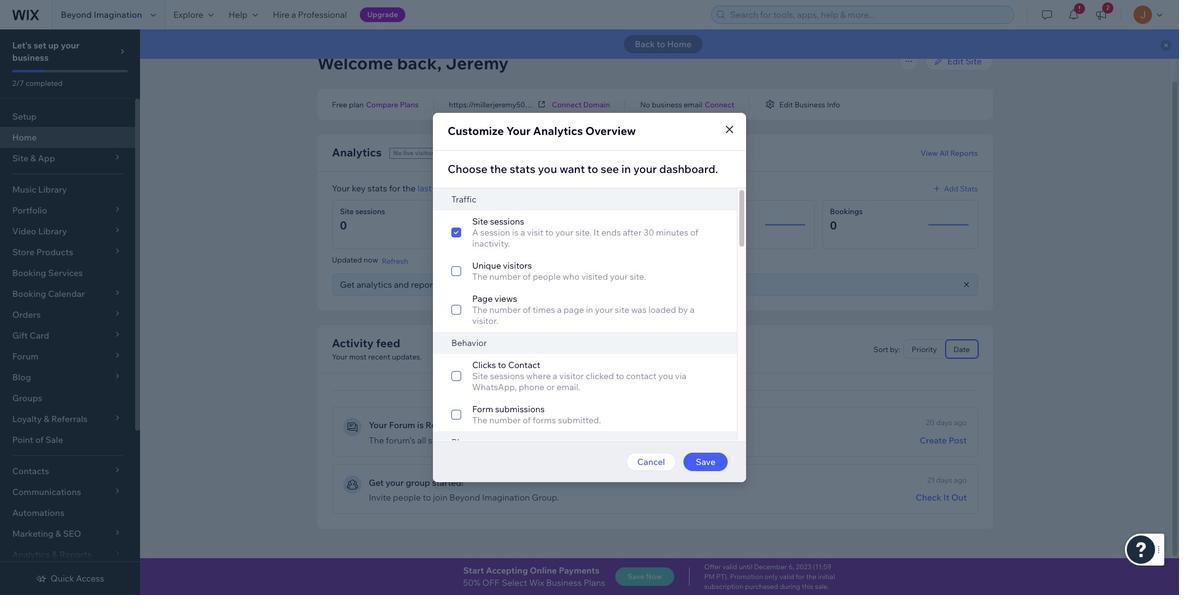 Task type: vqa. For each thing, say whether or not it's contained in the screenshot.


Task type: describe. For each thing, give the bounding box(es) containing it.
it inside site sessions a session is a visit to your site. it ends after 30 minutes of inactivity.
[[594, 227, 599, 238]]

whatsapp,
[[472, 382, 517, 393]]

ready
[[426, 420, 451, 431]]

sort
[[874, 345, 888, 354]]

updates.
[[392, 353, 422, 362]]

priority
[[912, 345, 937, 354]]

hire a professional link
[[265, 0, 354, 29]]

out
[[952, 493, 967, 504]]

edit site
[[948, 56, 982, 67]]

payments
[[559, 566, 600, 577]]

accepting
[[486, 566, 528, 577]]

the inside offer valid until december 6, 2023 (11:59 pm pt). promotion only valid for the initial subscription purchased during this sale.
[[806, 573, 817, 582]]

back to home button
[[624, 35, 703, 53]]

up
[[48, 40, 59, 51]]

the up views
[[501, 279, 514, 291]]

business inside the let's set up your business
[[12, 52, 49, 63]]

1 horizontal spatial analytics
[[533, 124, 583, 138]]

home inside button
[[667, 39, 692, 50]]

add stats button
[[931, 183, 978, 194]]

to right clicks on the bottom left of the page
[[498, 360, 506, 371]]

join
[[433, 493, 448, 504]]

1 horizontal spatial in
[[622, 162, 631, 176]]

clicks
[[472, 360, 496, 371]]

groups
[[12, 393, 42, 404]]

number for visitors
[[489, 271, 521, 283]]

days for create
[[936, 418, 952, 428]]

0 for site
[[340, 219, 347, 233]]

most
[[349, 353, 367, 362]]

submitted.
[[558, 415, 601, 426]]

groups link
[[0, 388, 135, 409]]

refresh
[[382, 256, 408, 266]]

0 horizontal spatial you
[[538, 162, 557, 176]]

invite people to join beyond imagination group.
[[369, 493, 559, 504]]

traffic
[[451, 194, 476, 205]]

the down live
[[402, 183, 416, 194]]

page views the number of times a page in your site was loaded by a visitor.
[[472, 294, 695, 327]]

business inside button
[[795, 100, 825, 109]]

the for page views
[[472, 305, 488, 316]]

compare
[[366, 100, 398, 109]]

number for views
[[489, 305, 521, 316]]

post.
[[511, 435, 531, 447]]

add stats
[[944, 184, 978, 193]]

feed
[[376, 337, 400, 351]]

save for save
[[696, 457, 716, 468]]

where
[[526, 371, 551, 382]]

get the app button
[[587, 278, 654, 292]]

your left first
[[473, 435, 491, 447]]

app.
[[562, 279, 580, 291]]

back to home alert
[[140, 29, 1179, 59]]

sidebar element
[[0, 29, 140, 596]]

ago for create post
[[954, 418, 967, 428]]

view all reports
[[921, 148, 978, 158]]

only
[[765, 573, 778, 582]]

started!
[[432, 478, 464, 489]]

0 vertical spatial valid
[[723, 563, 737, 572]]

visit
[[527, 227, 544, 238]]

edit business info
[[779, 100, 840, 109]]

0 horizontal spatial analytics
[[332, 146, 382, 160]]

0 horizontal spatial imagination
[[94, 9, 142, 20]]

your forum is ready
[[369, 420, 451, 431]]

edit for edit business info
[[779, 100, 793, 109]]

date button
[[946, 340, 978, 359]]

of inside sidebar element
[[35, 435, 44, 446]]

unique visitors the number of people who visited your site.
[[472, 260, 646, 283]]

choose the stats you want to see in your dashboard.
[[448, 162, 718, 176]]

1 vertical spatial people
[[393, 493, 421, 504]]

minutes
[[656, 227, 688, 238]]

check it out button
[[916, 493, 967, 504]]

refresh button
[[382, 256, 408, 267]]

save for save now
[[628, 572, 645, 582]]

sale.
[[815, 583, 829, 591]]

customize
[[448, 124, 504, 138]]

30
[[644, 227, 654, 238]]

group.
[[532, 493, 559, 504]]

let's
[[12, 40, 32, 51]]

edit business info button
[[765, 99, 840, 110]]

20
[[926, 418, 935, 428]]

the right choose in the left top of the page
[[490, 162, 507, 176]]

0 vertical spatial visitors
[[415, 149, 437, 157]]

your inside the let's set up your business
[[61, 40, 79, 51]]

save button
[[684, 453, 728, 472]]

get analytics and reports on the go with the wix owner app.
[[340, 279, 580, 291]]

your inside the "activity feed your most recent updates."
[[332, 353, 347, 362]]

to left see
[[587, 162, 598, 176]]

number for submissions
[[489, 415, 521, 426]]

total for 0
[[667, 207, 684, 216]]

sales
[[522, 207, 540, 216]]

point
[[12, 435, 33, 446]]

is inside site sessions a session is a visit to your site. it ends after 30 minutes of inactivity.
[[512, 227, 519, 238]]

booking
[[12, 268, 46, 279]]

library
[[38, 184, 67, 195]]

get for get the app
[[604, 280, 616, 289]]

visitor.
[[472, 316, 499, 327]]

of inside site sessions a session is a visit to your site. it ends after 30 minutes of inactivity.
[[690, 227, 698, 238]]

back to home
[[635, 39, 692, 50]]

1 horizontal spatial imagination
[[482, 493, 530, 504]]

2/7
[[12, 79, 24, 88]]

connect domain
[[552, 100, 610, 109]]

a
[[472, 227, 478, 238]]

connect domain link
[[552, 99, 610, 110]]

services
[[48, 268, 83, 279]]

a inside clicks to contact site sessions where a visitor clicked to contact you via whatsapp, phone or email.
[[553, 371, 558, 382]]

dashboard.
[[659, 162, 718, 176]]

business inside start accepting online payments 50% off select wix business plans
[[546, 578, 582, 589]]

pt).
[[716, 573, 729, 582]]

on
[[442, 279, 453, 291]]

subscription
[[704, 583, 743, 591]]

promotion
[[730, 573, 763, 582]]

1 create from the left
[[444, 435, 471, 447]]

activity feed your most recent updates.
[[332, 337, 422, 362]]

free
[[332, 100, 347, 109]]

get for get analytics and reports on the go with the wix owner app.
[[340, 279, 355, 291]]

customize your analytics overview
[[448, 124, 636, 138]]

plans inside start accepting online payments 50% off select wix business plans
[[584, 578, 605, 589]]

check
[[916, 493, 942, 504]]

point of sale link
[[0, 430, 135, 451]]

pm
[[704, 573, 715, 582]]

view all reports button
[[921, 147, 978, 158]]

1 connect from the left
[[552, 100, 582, 109]]

music library link
[[0, 179, 135, 200]]

0 horizontal spatial plans
[[400, 100, 419, 109]]

music
[[12, 184, 36, 195]]

50%
[[463, 578, 480, 589]]

save now button
[[615, 568, 674, 587]]

reports
[[411, 279, 440, 291]]

key
[[352, 183, 366, 194]]

the left forum's
[[369, 435, 384, 447]]

of for form submissions the number of forms submitted.
[[523, 415, 531, 426]]

0 horizontal spatial is
[[417, 420, 424, 431]]

6,
[[789, 563, 795, 572]]

(11:59
[[813, 563, 831, 572]]

domain
[[583, 100, 610, 109]]

ago for check it out
[[954, 476, 967, 485]]

the forum's all set. create your first post.
[[369, 435, 531, 447]]



Task type: locate. For each thing, give the bounding box(es) containing it.
start
[[463, 566, 484, 577]]

was
[[631, 305, 647, 316]]

the inside 'page views the number of times a page in your site was loaded by a visitor.'
[[472, 305, 488, 316]]

sessions down your key stats for the on the left top
[[355, 207, 385, 216]]

your right see
[[634, 162, 657, 176]]

in right see
[[622, 162, 631, 176]]

sessions for site sessions
[[355, 207, 385, 216]]

purchased
[[745, 583, 778, 591]]

0 vertical spatial plans
[[400, 100, 419, 109]]

setup link
[[0, 106, 135, 127]]

you inside clicks to contact site sessions where a visitor clicked to contact you via whatsapp, phone or email.
[[659, 371, 673, 382]]

number inside "unique visitors the number of people who visited your site."
[[489, 271, 521, 283]]

0 horizontal spatial business
[[546, 578, 582, 589]]

you left via
[[659, 371, 673, 382]]

site. inside "unique visitors the number of people who visited your site."
[[630, 271, 646, 283]]

1 vertical spatial ago
[[954, 476, 967, 485]]

stats right key
[[368, 183, 387, 194]]

Search for tools, apps, help & more... field
[[727, 6, 1010, 23]]

1 days from the top
[[936, 418, 952, 428]]

0 vertical spatial days
[[936, 418, 952, 428]]

save left now
[[628, 572, 645, 582]]

wix up views
[[516, 279, 531, 291]]

behavior
[[451, 338, 487, 349]]

get for get your group started!
[[369, 478, 384, 489]]

unique
[[472, 260, 501, 271]]

1 horizontal spatial create
[[920, 435, 947, 447]]

1 horizontal spatial total
[[667, 207, 684, 216]]

0 vertical spatial imagination
[[94, 9, 142, 20]]

get
[[340, 279, 355, 291], [604, 280, 616, 289], [369, 478, 384, 489]]

1 horizontal spatial people
[[533, 271, 561, 283]]

no for no business email connect
[[640, 100, 650, 109]]

professional
[[298, 9, 347, 20]]

until
[[739, 563, 753, 572]]

1 vertical spatial edit
[[779, 100, 793, 109]]

business left info
[[795, 100, 825, 109]]

in inside 'page views the number of times a page in your site was loaded by a visitor.'
[[586, 305, 593, 316]]

home inside sidebar element
[[12, 132, 37, 143]]

1 horizontal spatial visitors
[[503, 260, 532, 271]]

is
[[512, 227, 519, 238], [417, 420, 424, 431]]

form submissions the number of forms submitted.
[[472, 404, 601, 426]]

to right back
[[657, 39, 665, 50]]

site. up was
[[630, 271, 646, 283]]

the for form submissions
[[472, 415, 488, 426]]

edit inside button
[[779, 100, 793, 109]]

0 horizontal spatial stats
[[368, 183, 387, 194]]

1 vertical spatial it
[[944, 493, 950, 504]]

1 vertical spatial days
[[936, 476, 952, 485]]

1 vertical spatial save
[[628, 572, 645, 582]]

set
[[34, 40, 46, 51]]

your left forum
[[369, 420, 387, 431]]

1 vertical spatial home
[[12, 132, 37, 143]]

0 vertical spatial it
[[594, 227, 599, 238]]

is up all
[[417, 420, 424, 431]]

1 horizontal spatial stats
[[510, 162, 536, 176]]

your right customize
[[506, 124, 531, 138]]

wix down online
[[529, 578, 544, 589]]

who
[[563, 271, 580, 283]]

of inside "unique visitors the number of people who visited your site."
[[523, 271, 531, 283]]

0 down bookings on the top of page
[[830, 219, 837, 233]]

0 horizontal spatial 0
[[340, 219, 347, 233]]

visitors right unique
[[503, 260, 532, 271]]

your left site
[[595, 305, 613, 316]]

total
[[503, 207, 520, 216], [667, 207, 684, 216]]

1 vertical spatial imagination
[[482, 493, 530, 504]]

3 0 from the left
[[830, 219, 837, 233]]

get up the invite
[[369, 478, 384, 489]]

0 vertical spatial for
[[389, 183, 400, 194]]

0 horizontal spatial create
[[444, 435, 471, 447]]

1 horizontal spatial valid
[[780, 573, 794, 582]]

of left the forms
[[523, 415, 531, 426]]

2 vertical spatial number
[[489, 415, 521, 426]]

orders
[[685, 207, 708, 216]]

1 vertical spatial no
[[393, 149, 402, 157]]

days right 21
[[936, 476, 952, 485]]

1 horizontal spatial plans
[[584, 578, 605, 589]]

number
[[489, 271, 521, 283], [489, 305, 521, 316], [489, 415, 521, 426]]

site inside site sessions a session is a visit to your site. it ends after 30 minutes of inactivity.
[[472, 216, 488, 227]]

beyond imagination
[[61, 9, 142, 20]]

1 vertical spatial beyond
[[450, 493, 480, 504]]

for down 2023
[[796, 573, 805, 582]]

2 0 from the left
[[667, 219, 674, 233]]

1 vertical spatial plans
[[584, 578, 605, 589]]

None checkbox
[[433, 211, 737, 255], [433, 255, 737, 288], [433, 211, 737, 255], [433, 255, 737, 288]]

stats for you
[[510, 162, 536, 176]]

2023
[[796, 563, 812, 572]]

business left email
[[652, 100, 682, 109]]

after
[[623, 227, 642, 238]]

sessions up inactivity.
[[490, 216, 524, 227]]

1 0 from the left
[[340, 219, 347, 233]]

no live visitors
[[393, 149, 437, 157]]

home right back
[[667, 39, 692, 50]]

1 vertical spatial visitors
[[503, 260, 532, 271]]

1 horizontal spatial 0
[[667, 219, 674, 233]]

offer
[[704, 563, 721, 572]]

wix inside start accepting online payments 50% off select wix business plans
[[529, 578, 544, 589]]

$0.00
[[503, 219, 534, 233]]

0 horizontal spatial beyond
[[61, 9, 92, 20]]

quick access button
[[36, 574, 104, 585]]

1 horizontal spatial no
[[640, 100, 650, 109]]

people down get your group started!
[[393, 493, 421, 504]]

visitor
[[559, 371, 584, 382]]

valid up during
[[780, 573, 794, 582]]

total up the $0.00
[[503, 207, 520, 216]]

sessions inside site sessions a session is a visit to your site. it ends after 30 minutes of inactivity.
[[490, 216, 524, 227]]

connect left domain at the top of page
[[552, 100, 582, 109]]

1 vertical spatial in
[[586, 305, 593, 316]]

visitors right live
[[415, 149, 437, 157]]

analytics up key
[[332, 146, 382, 160]]

visitors inside "unique visitors the number of people who visited your site."
[[503, 260, 532, 271]]

a left visit
[[521, 227, 525, 238]]

no for no live visitors
[[393, 149, 402, 157]]

your up the invite
[[386, 478, 404, 489]]

it
[[594, 227, 599, 238], [944, 493, 950, 504]]

2 horizontal spatial get
[[604, 280, 616, 289]]

the right on
[[454, 279, 468, 291]]

for
[[389, 183, 400, 194], [796, 573, 805, 582]]

business
[[12, 52, 49, 63], [652, 100, 682, 109]]

1 vertical spatial number
[[489, 305, 521, 316]]

0 vertical spatial analytics
[[533, 124, 583, 138]]

2 days from the top
[[936, 476, 952, 485]]

days right the 20
[[936, 418, 952, 428]]

None checkbox
[[433, 288, 737, 332], [433, 354, 737, 399], [433, 399, 737, 432], [433, 288, 737, 332], [433, 354, 737, 399], [433, 399, 737, 432]]

the inside form submissions the number of forms submitted.
[[472, 415, 488, 426]]

to left join
[[423, 493, 431, 504]]

1 ago from the top
[[954, 418, 967, 428]]

submissions
[[495, 404, 545, 415]]

site. inside site sessions a session is a visit to your site. it ends after 30 minutes of inactivity.
[[575, 227, 592, 238]]

save right cancel
[[696, 457, 716, 468]]

set.
[[428, 435, 443, 447]]

priority button
[[904, 340, 945, 359]]

0 horizontal spatial total
[[503, 207, 520, 216]]

1 vertical spatial you
[[659, 371, 673, 382]]

analytics down connect domain
[[533, 124, 583, 138]]

edit for edit site
[[948, 56, 964, 67]]

back
[[635, 39, 655, 50]]

1 horizontal spatial beyond
[[450, 493, 480, 504]]

plans down payments
[[584, 578, 605, 589]]

to inside button
[[657, 39, 665, 50]]

sessions
[[355, 207, 385, 216], [490, 216, 524, 227], [490, 371, 524, 382]]

forms
[[533, 415, 556, 426]]

upgrade button
[[360, 7, 406, 22]]

number inside 'page views the number of times a page in your site was loaded by a visitor.'
[[489, 305, 521, 316]]

a left visitor
[[553, 371, 558, 382]]

site.
[[575, 227, 592, 238], [630, 271, 646, 283]]

1 horizontal spatial edit
[[948, 56, 964, 67]]

get down updated
[[340, 279, 355, 291]]

form
[[472, 404, 493, 415]]

people left who
[[533, 271, 561, 283]]

automations
[[12, 508, 64, 519]]

3 number from the top
[[489, 415, 521, 426]]

0 vertical spatial business
[[795, 100, 825, 109]]

0 vertical spatial edit
[[948, 56, 964, 67]]

0 vertical spatial number
[[489, 271, 521, 283]]

0 vertical spatial save
[[696, 457, 716, 468]]

0 horizontal spatial valid
[[723, 563, 737, 572]]

access
[[76, 574, 104, 585]]

to inside site sessions a session is a visit to your site. it ends after 30 minutes of inactivity.
[[545, 227, 554, 238]]

0 vertical spatial home
[[667, 39, 692, 50]]

view
[[921, 148, 938, 158]]

all
[[417, 435, 426, 447]]

the down "go"
[[472, 305, 488, 316]]

add
[[944, 184, 959, 193]]

owner
[[533, 279, 560, 291]]

number down with
[[489, 305, 521, 316]]

clicks to contact site sessions where a visitor clicked to contact you via whatsapp, phone or email.
[[472, 360, 687, 393]]

home
[[667, 39, 692, 50], [12, 132, 37, 143]]

a right by
[[690, 305, 695, 316]]

0 horizontal spatial connect
[[552, 100, 582, 109]]

0 for total
[[667, 219, 674, 233]]

your left key
[[332, 183, 350, 194]]

sale
[[45, 435, 63, 446]]

0 horizontal spatial people
[[393, 493, 421, 504]]

quick
[[51, 574, 74, 585]]

music library
[[12, 184, 67, 195]]

1 vertical spatial for
[[796, 573, 805, 582]]

site. for to
[[575, 227, 592, 238]]

0 vertical spatial you
[[538, 162, 557, 176]]

1 number from the top
[[489, 271, 521, 283]]

help
[[229, 9, 248, 20]]

0 down total orders
[[667, 219, 674, 233]]

plan
[[349, 100, 364, 109]]

2 connect from the left
[[705, 100, 735, 109]]

0
[[340, 219, 347, 233], [667, 219, 674, 233], [830, 219, 837, 233]]

days
[[936, 418, 952, 428], [936, 476, 952, 485]]

site. left ends
[[575, 227, 592, 238]]

1 horizontal spatial business
[[652, 100, 682, 109]]

days for check
[[936, 476, 952, 485]]

it left out
[[944, 493, 950, 504]]

0 horizontal spatial in
[[586, 305, 593, 316]]

stats
[[510, 162, 536, 176], [368, 183, 387, 194]]

0 vertical spatial ago
[[954, 418, 967, 428]]

get your group started!
[[369, 478, 464, 489]]

get the app
[[604, 280, 646, 289]]

0 horizontal spatial get
[[340, 279, 355, 291]]

2 horizontal spatial 0
[[830, 219, 837, 233]]

the
[[472, 271, 488, 283], [472, 305, 488, 316], [472, 415, 488, 426], [369, 435, 384, 447]]

create right set.
[[444, 435, 471, 447]]

the up page
[[472, 271, 488, 283]]

now
[[646, 572, 662, 582]]

of left sale
[[35, 435, 44, 446]]

a inside site sessions a session is a visit to your site. it ends after 30 minutes of inactivity.
[[521, 227, 525, 238]]

0 horizontal spatial visitors
[[415, 149, 437, 157]]

get up site
[[604, 280, 616, 289]]

site. for visited
[[630, 271, 646, 283]]

0 horizontal spatial it
[[594, 227, 599, 238]]

to right visit
[[545, 227, 554, 238]]

start accepting online payments 50% off select wix business plans
[[463, 566, 605, 589]]

no left email
[[640, 100, 650, 109]]

0 vertical spatial no
[[640, 100, 650, 109]]

sessions for site sessions a session is a visit to your site. it ends after 30 minutes of inactivity.
[[490, 216, 524, 227]]

ago up the post
[[954, 418, 967, 428]]

1 horizontal spatial get
[[369, 478, 384, 489]]

2 total from the left
[[667, 207, 684, 216]]

business down payments
[[546, 578, 582, 589]]

in
[[622, 162, 631, 176], [586, 305, 593, 316]]

site inside clicks to contact site sessions where a visitor clicked to contact you via whatsapp, phone or email.
[[472, 371, 488, 382]]

1 horizontal spatial connect
[[705, 100, 735, 109]]

1 vertical spatial valid
[[780, 573, 794, 582]]

create down the 20
[[920, 435, 947, 447]]

20 days ago
[[926, 418, 967, 428]]

for right key
[[389, 183, 400, 194]]

your right up
[[61, 40, 79, 51]]

0 horizontal spatial no
[[393, 149, 402, 157]]

0 vertical spatial people
[[533, 271, 561, 283]]

site sessions
[[340, 207, 385, 216]]

2 create from the left
[[920, 435, 947, 447]]

the up the forum's all set. create your first post.
[[472, 415, 488, 426]]

0 vertical spatial is
[[512, 227, 519, 238]]

beyond down started! at the bottom left
[[450, 493, 480, 504]]

ago
[[954, 418, 967, 428], [954, 476, 967, 485]]

choose
[[448, 162, 488, 176]]

it left ends
[[594, 227, 599, 238]]

the up this
[[806, 573, 817, 582]]

1 total from the left
[[503, 207, 520, 216]]

your left most
[[332, 353, 347, 362]]

for inside offer valid until december 6, 2023 (11:59 pm pt). promotion only valid for the initial subscription purchased during this sale.
[[796, 573, 805, 582]]

1 vertical spatial business
[[652, 100, 682, 109]]

stats up total sales
[[510, 162, 536, 176]]

your left app
[[610, 271, 628, 283]]

0 horizontal spatial business
[[12, 52, 49, 63]]

0 horizontal spatial for
[[389, 183, 400, 194]]

sessions left where
[[490, 371, 524, 382]]

connect right email
[[705, 100, 735, 109]]

to right clicked at the bottom of page
[[616, 371, 624, 382]]

0 vertical spatial beyond
[[61, 9, 92, 20]]

your right visit
[[556, 227, 574, 238]]

get inside get the app button
[[604, 280, 616, 289]]

recent
[[368, 353, 390, 362]]

number inside form submissions the number of forms submitted.
[[489, 415, 521, 426]]

0 horizontal spatial site.
[[575, 227, 592, 238]]

ago up out
[[954, 476, 967, 485]]

the inside "unique visitors the number of people who visited your site."
[[472, 271, 488, 283]]

0 vertical spatial site.
[[575, 227, 592, 238]]

no left live
[[393, 149, 402, 157]]

plans right compare
[[400, 100, 419, 109]]

the
[[490, 162, 507, 176], [402, 183, 416, 194], [454, 279, 468, 291], [501, 279, 514, 291], [618, 280, 630, 289], [806, 573, 817, 582]]

your inside site sessions a session is a visit to your site. it ends after 30 minutes of inactivity.
[[556, 227, 574, 238]]

create post button
[[920, 435, 967, 447]]

of for unique visitors the number of people who visited your site.
[[523, 271, 531, 283]]

connect
[[552, 100, 582, 109], [705, 100, 735, 109]]

1 horizontal spatial is
[[512, 227, 519, 238]]

you left want at the top left of page
[[538, 162, 557, 176]]

stats for for
[[368, 183, 387, 194]]

home down setup
[[12, 132, 37, 143]]

the inside get the app button
[[618, 280, 630, 289]]

1 horizontal spatial you
[[659, 371, 673, 382]]

0 vertical spatial wix
[[516, 279, 531, 291]]

1 horizontal spatial home
[[667, 39, 692, 50]]

1 horizontal spatial save
[[696, 457, 716, 468]]

beyond
[[61, 9, 92, 20], [450, 493, 480, 504]]

1 horizontal spatial site.
[[630, 271, 646, 283]]

number up first
[[489, 415, 521, 426]]

1 vertical spatial stats
[[368, 183, 387, 194]]

0 down site sessions
[[340, 219, 347, 233]]

21 days ago
[[927, 476, 967, 485]]

beyond up the let's set up your business
[[61, 9, 92, 20]]

1 horizontal spatial it
[[944, 493, 950, 504]]

overview
[[585, 124, 636, 138]]

of for page views the number of times a page in your site was loaded by a visitor.
[[523, 305, 531, 316]]

1 horizontal spatial for
[[796, 573, 805, 582]]

the for unique visitors
[[472, 271, 488, 283]]

2
[[1106, 4, 1110, 12]]

1 vertical spatial site.
[[630, 271, 646, 283]]

1 horizontal spatial business
[[795, 100, 825, 109]]

your inside 'page views the number of times a page in your site was loaded by a visitor.'
[[595, 305, 613, 316]]

1 vertical spatial business
[[546, 578, 582, 589]]

a left the page
[[557, 305, 562, 316]]

times
[[533, 305, 555, 316]]

a right hire
[[291, 9, 296, 20]]

date
[[954, 345, 970, 354]]

0 vertical spatial in
[[622, 162, 631, 176]]

in right the page
[[586, 305, 593, 316]]

0 horizontal spatial save
[[628, 572, 645, 582]]

0 horizontal spatial edit
[[779, 100, 793, 109]]

post
[[949, 435, 967, 447]]

your inside "unique visitors the number of people who visited your site."
[[610, 271, 628, 283]]

total up 'minutes'
[[667, 207, 684, 216]]

people inside "unique visitors the number of people who visited your site."
[[533, 271, 561, 283]]

site sessions a session is a visit to your site. it ends after 30 minutes of inactivity.
[[472, 216, 698, 249]]

of inside 'page views the number of times a page in your site was loaded by a visitor.'
[[523, 305, 531, 316]]

of left 'owner'
[[523, 271, 531, 283]]

of down orders
[[690, 227, 698, 238]]

0 vertical spatial business
[[12, 52, 49, 63]]

1 vertical spatial analytics
[[332, 146, 382, 160]]

the left app
[[618, 280, 630, 289]]

2 number from the top
[[489, 305, 521, 316]]

of left times
[[523, 305, 531, 316]]

of inside form submissions the number of forms submitted.
[[523, 415, 531, 426]]

total for $0.00
[[503, 207, 520, 216]]

valid up pt).
[[723, 563, 737, 572]]

0 vertical spatial stats
[[510, 162, 536, 176]]

number up views
[[489, 271, 521, 283]]

0 horizontal spatial home
[[12, 132, 37, 143]]

1 vertical spatial is
[[417, 420, 424, 431]]

connect link
[[705, 99, 735, 110]]

business down let's
[[12, 52, 49, 63]]

sessions inside clicks to contact site sessions where a visitor clicked to contact you via whatsapp, phone or email.
[[490, 371, 524, 382]]

2 ago from the top
[[954, 476, 967, 485]]

group
[[406, 478, 430, 489]]

is left visit
[[512, 227, 519, 238]]

valid
[[723, 563, 737, 572], [780, 573, 794, 582]]



